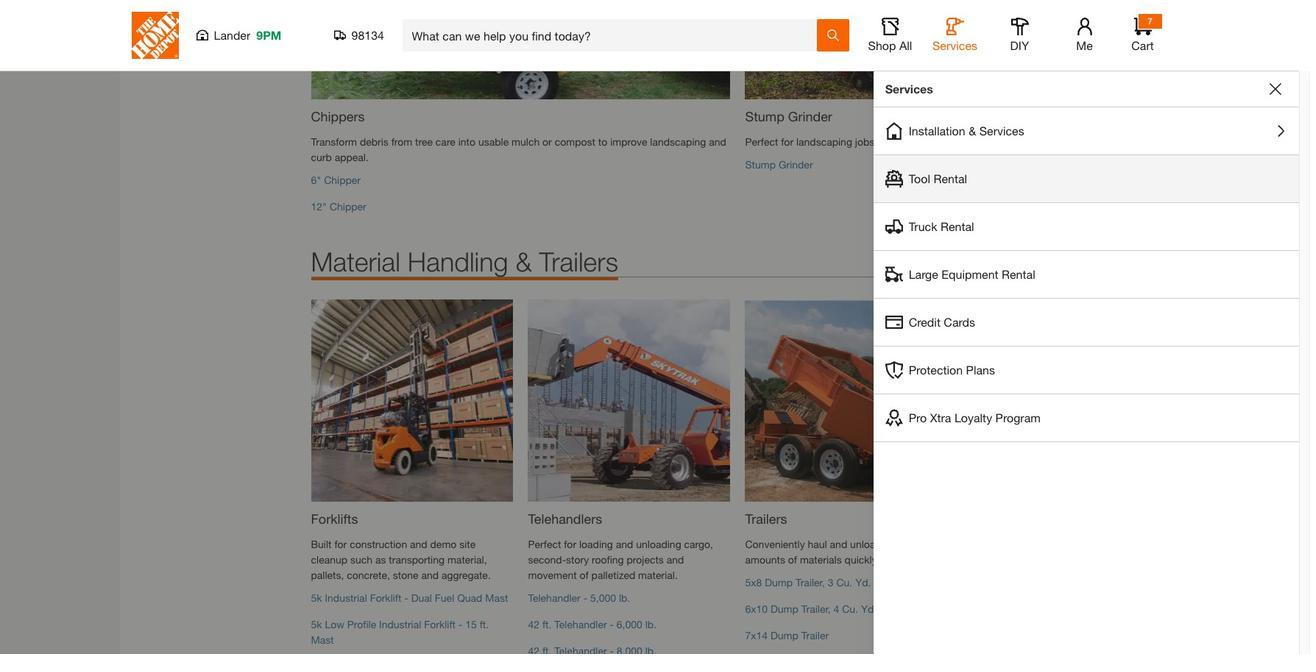 Task type: locate. For each thing, give the bounding box(es) containing it.
- left dual in the left of the page
[[405, 592, 409, 605]]

yd.
[[856, 577, 872, 589], [862, 603, 877, 616]]

& right the handling
[[516, 246, 532, 278]]

0 horizontal spatial of
[[580, 569, 589, 582]]

yd. for 6x10 dump trailer, 4 cu. yd.
[[862, 603, 877, 616]]

telehandler - 5,000 lb.
[[528, 592, 631, 605]]

12" chipper
[[311, 200, 367, 213]]

stump grinder link
[[746, 158, 813, 171]]

0 vertical spatial cu.
[[837, 577, 853, 589]]

5k
[[311, 592, 322, 605], [311, 619, 322, 631]]

1 vertical spatial cu.
[[843, 603, 859, 616]]

to
[[599, 136, 608, 148]]

handling
[[408, 246, 509, 278]]

protection
[[909, 363, 963, 377]]

5k inside 5k low profile industrial forklift - 15 ft. mast
[[311, 619, 322, 631]]

rental right equipment
[[1002, 267, 1036, 281]]

0 vertical spatial of
[[789, 554, 798, 566]]

quickly
[[845, 554, 878, 566]]

5k left low
[[311, 619, 322, 631]]

curb
[[311, 151, 332, 164]]

protection plans link
[[874, 347, 1300, 394]]

1 vertical spatial stump
[[746, 158, 776, 171]]

trailers
[[539, 246, 619, 278], [746, 511, 788, 527]]

stump grinder
[[746, 108, 833, 125], [746, 158, 813, 171]]

such
[[350, 554, 373, 566]]

2 stump from the top
[[746, 158, 776, 171]]

industrial down 5k industrial forklift - dual fuel quad mast
[[379, 619, 422, 631]]

0 vertical spatial forklift
[[370, 592, 402, 605]]

services left removal.
[[980, 124, 1025, 138]]

ft. right 15
[[480, 619, 489, 631]]

yd. down quickly
[[856, 577, 872, 589]]

0 vertical spatial chipper
[[324, 174, 361, 186]]

for inside built for construction and demo site cleanup such as transporting material, pallets, concrete, stone and aggregate.
[[335, 538, 347, 551]]

services right all
[[933, 38, 978, 52]]

dump up 7x14 dump trailer
[[771, 603, 799, 616]]

landscaping left jobs,
[[797, 136, 853, 148]]

cu. for 3
[[837, 577, 853, 589]]

0 horizontal spatial landscaping
[[651, 136, 707, 148]]

0 vertical spatial mast
[[486, 592, 508, 605]]

shop
[[869, 38, 897, 52]]

for inside perfect for loading and unloading cargo, second-story roofing projects and movement of palletized material.
[[564, 538, 577, 551]]

of down the conveniently
[[789, 554, 798, 566]]

0 vertical spatial grinder
[[789, 108, 833, 125]]

tree right jobs,
[[881, 136, 898, 148]]

drawer close image
[[1270, 83, 1282, 95]]

forklift down concrete,
[[370, 592, 402, 605]]

0 vertical spatial stump
[[746, 108, 785, 125]]

from
[[392, 136, 413, 148]]

telehandler
[[528, 592, 581, 605], [555, 619, 607, 631]]

0 horizontal spatial lb.
[[619, 592, 631, 605]]

2 vertical spatial services
[[980, 124, 1025, 138]]

telehandler - 5,000 lb. link
[[528, 592, 631, 605]]

0 vertical spatial lb.
[[619, 592, 631, 605]]

2 5k from the top
[[311, 619, 322, 631]]

0 vertical spatial &
[[969, 124, 977, 138]]

1 horizontal spatial for
[[564, 538, 577, 551]]

cart
[[1132, 38, 1155, 52]]

-
[[405, 592, 409, 605], [584, 592, 588, 605], [459, 619, 463, 631], [610, 619, 614, 631]]

dual
[[411, 592, 432, 605]]

1 horizontal spatial &
[[969, 124, 977, 138]]

1 vertical spatial trailer,
[[802, 603, 831, 616]]

0 vertical spatial 5k
[[311, 592, 322, 605]]

cu.
[[837, 577, 853, 589], [843, 603, 859, 616]]

trailer, for 4
[[802, 603, 831, 616]]

0 vertical spatial trailer,
[[796, 577, 825, 589]]

1 ft. from the left
[[480, 619, 489, 631]]

1 horizontal spatial of
[[789, 554, 798, 566]]

stump grinder image
[[746, 0, 1165, 100]]

1 vertical spatial industrial
[[379, 619, 422, 631]]

landscaping
[[651, 136, 707, 148], [797, 136, 853, 148]]

industrial
[[325, 592, 367, 605], [379, 619, 422, 631]]

chipper for 12" chipper
[[330, 200, 367, 213]]

landscaping right improve
[[651, 136, 707, 148]]

mast
[[486, 592, 508, 605], [311, 634, 334, 647]]

dump right 5x8
[[765, 577, 793, 589]]

rental for truck rental
[[941, 219, 975, 233]]

telehandler down the "movement"
[[528, 592, 581, 605]]

2 vertical spatial dump
[[771, 630, 799, 642]]

telehandlers
[[528, 511, 603, 527]]

transporting
[[389, 554, 445, 566]]

equipment
[[942, 267, 999, 281]]

0 horizontal spatial forklift
[[370, 592, 402, 605]]

12" chipper link
[[311, 200, 367, 213]]

aggregate.
[[442, 569, 491, 582]]

yd. right 4
[[862, 603, 877, 616]]

- left 15
[[459, 619, 463, 631]]

forklift down fuel
[[424, 619, 456, 631]]

& right installation
[[969, 124, 977, 138]]

stump
[[746, 108, 785, 125], [746, 158, 776, 171]]

1 horizontal spatial forklift
[[424, 619, 456, 631]]

5x8 dump trailer, 3 cu. yd. link
[[746, 577, 872, 589]]

lb. right 6,000
[[646, 619, 657, 631]]

1 horizontal spatial industrial
[[379, 619, 422, 631]]

1 horizontal spatial landscaping
[[797, 136, 853, 148]]

projects
[[627, 554, 664, 566]]

lb.
[[619, 592, 631, 605], [646, 619, 657, 631]]

rental for tool rental
[[934, 172, 968, 186]]

7x14
[[746, 630, 768, 642]]

for up stump grinder link
[[782, 136, 794, 148]]

0 vertical spatial telehandler
[[528, 592, 581, 605]]

perfect up second-
[[528, 538, 561, 551]]

industrial up low
[[325, 592, 367, 605]]

chipper right 12"
[[330, 200, 367, 213]]

fuel
[[435, 592, 455, 605]]

forklift inside 5k low profile industrial forklift - 15 ft. mast
[[424, 619, 456, 631]]

dump for 5x8
[[765, 577, 793, 589]]

3
[[828, 577, 834, 589]]

1 vertical spatial mast
[[311, 634, 334, 647]]

0 horizontal spatial mast
[[311, 634, 334, 647]]

ft. right 42
[[543, 619, 552, 631]]

1 vertical spatial yd.
[[862, 603, 877, 616]]

cu. for 4
[[843, 603, 859, 616]]

dump for 6x10
[[771, 603, 799, 616]]

rental right truck at the top of the page
[[941, 219, 975, 233]]

rental right tool
[[934, 172, 968, 186]]

0 horizontal spatial trailers
[[539, 246, 619, 278]]

cargo,
[[685, 538, 714, 551]]

1 vertical spatial stump grinder
[[746, 158, 813, 171]]

mast right quad
[[486, 592, 508, 605]]

1 vertical spatial dump
[[771, 603, 799, 616]]

menu
[[874, 108, 1300, 443]]

0 vertical spatial services
[[933, 38, 978, 52]]

mast down low
[[311, 634, 334, 647]]

diy button
[[997, 18, 1044, 53]]

0 horizontal spatial for
[[335, 538, 347, 551]]

0 horizontal spatial ft.
[[480, 619, 489, 631]]

forklift
[[370, 592, 402, 605], [424, 619, 456, 631]]

1 vertical spatial &
[[516, 246, 532, 278]]

feedback link image
[[1291, 249, 1311, 328]]

conveniently
[[746, 538, 805, 551]]

1 vertical spatial trailers
[[746, 511, 788, 527]]

1 vertical spatial rental
[[941, 219, 975, 233]]

0 vertical spatial rental
[[934, 172, 968, 186]]

2 landscaping from the left
[[797, 136, 853, 148]]

98134 button
[[334, 28, 385, 43]]

1 tree from the left
[[415, 136, 433, 148]]

and
[[709, 136, 727, 148], [987, 136, 1004, 148], [410, 538, 428, 551], [616, 538, 634, 551], [830, 538, 848, 551], [667, 554, 684, 566], [880, 554, 898, 566], [422, 569, 439, 582]]

for up story at the bottom
[[564, 538, 577, 551]]

- left the 5,000
[[584, 592, 588, 605]]

tree
[[415, 136, 433, 148], [881, 136, 898, 148]]

1 vertical spatial grinder
[[779, 158, 813, 171]]

services down all
[[886, 82, 934, 96]]

lb. right the 5,000
[[619, 592, 631, 605]]

1 horizontal spatial perfect
[[746, 136, 779, 148]]

services button
[[932, 18, 979, 53]]

1 horizontal spatial ft.
[[543, 619, 552, 631]]

cart 7
[[1132, 15, 1155, 52]]

cu. right 4
[[843, 603, 859, 616]]

perfect inside perfect for loading and unloading cargo, second-story roofing projects and movement of palletized material.
[[528, 538, 561, 551]]

12"
[[311, 200, 327, 213]]

42
[[528, 619, 540, 631]]

telehandler down 'telehandler - 5,000 lb.' link
[[555, 619, 607, 631]]

for up "cleanup"
[[335, 538, 347, 551]]

chipper down the appeal. at the left
[[324, 174, 361, 186]]

1 vertical spatial of
[[580, 569, 589, 582]]

0 vertical spatial yd.
[[856, 577, 872, 589]]

of down story at the bottom
[[580, 569, 589, 582]]

concrete buggies image
[[963, 300, 1165, 502]]

0 horizontal spatial &
[[516, 246, 532, 278]]

1 vertical spatial 5k
[[311, 619, 322, 631]]

5k for 5k industrial forklift - dual fuel quad mast
[[311, 592, 322, 605]]

menu containing installation & services
[[874, 108, 1300, 443]]

2 vertical spatial rental
[[1002, 267, 1036, 281]]

second-
[[528, 554, 566, 566]]

- inside 5k low profile industrial forklift - 15 ft. mast
[[459, 619, 463, 631]]

credit cards link
[[874, 299, 1300, 346]]

trailer, left the 3
[[796, 577, 825, 589]]

installation
[[909, 124, 966, 138]]

0 horizontal spatial tree
[[415, 136, 433, 148]]

1 vertical spatial chipper
[[330, 200, 367, 213]]

1 horizontal spatial tree
[[881, 136, 898, 148]]

palletized
[[592, 569, 636, 582]]

1 vertical spatial perfect
[[528, 538, 561, 551]]

cu. right the 3
[[837, 577, 853, 589]]

1 vertical spatial forklift
[[424, 619, 456, 631]]

0 vertical spatial dump
[[765, 577, 793, 589]]

1 landscaping from the left
[[651, 136, 707, 148]]

perfect up stump grinder link
[[746, 136, 779, 148]]

- left 6,000
[[610, 619, 614, 631]]

trailer, left 4
[[802, 603, 831, 616]]

landscaping inside the transform debris from tree care into usable mulch or compost to improve landscaping and curb appeal.
[[651, 136, 707, 148]]

5k industrial forklift - dual fuel quad mast link
[[311, 592, 508, 605]]

7
[[1148, 15, 1153, 27]]

dump right "7x14"
[[771, 630, 799, 642]]

0 horizontal spatial perfect
[[528, 538, 561, 551]]

me button
[[1062, 18, 1109, 53]]

loading
[[580, 538, 613, 551]]

loyalty
[[955, 411, 993, 425]]

tool rental
[[909, 172, 968, 186]]

demo
[[431, 538, 457, 551]]

story
[[566, 554, 589, 566]]

0 vertical spatial perfect
[[746, 136, 779, 148]]

services inside "button"
[[980, 124, 1025, 138]]

tree left care in the left top of the page
[[415, 136, 433, 148]]

tree inside the transform debris from tree care into usable mulch or compost to improve landscaping and curb appeal.
[[415, 136, 433, 148]]

5k down pallets,
[[311, 592, 322, 605]]

0 vertical spatial stump grinder
[[746, 108, 833, 125]]

6x10 dump trailer, 4 cu. yd. link
[[746, 603, 877, 616]]

1 vertical spatial telehandler
[[555, 619, 607, 631]]

1 vertical spatial lb.
[[646, 619, 657, 631]]

0 horizontal spatial industrial
[[325, 592, 367, 605]]

1 horizontal spatial lb.
[[646, 619, 657, 631]]

2 horizontal spatial for
[[782, 136, 794, 148]]

1 5k from the top
[[311, 592, 322, 605]]

42 ft. telehandler - 6,000 lb. link
[[528, 619, 657, 631]]

9pm
[[257, 28, 282, 42]]

tool
[[909, 172, 931, 186]]



Task type: vqa. For each thing, say whether or not it's contained in the screenshot.
Debris
yes



Task type: describe. For each thing, give the bounding box(es) containing it.
haul
[[808, 538, 828, 551]]

yd. for 5x8 dump trailer, 3 cu. yd.
[[856, 577, 872, 589]]

conveniently haul and unload large amounts of materials quickly and safely.
[[746, 538, 930, 566]]

me
[[1077, 38, 1093, 52]]

cards
[[944, 315, 976, 329]]

of inside conveniently haul and unload large amounts of materials quickly and safely.
[[789, 554, 798, 566]]

chippers image
[[311, 0, 731, 100]]

7x14 dump trailer
[[746, 630, 829, 642]]

5x8
[[746, 577, 762, 589]]

services inside button
[[933, 38, 978, 52]]

perfect for loading and unloading cargo, second-story roofing projects and movement of palletized material.
[[528, 538, 714, 582]]

material,
[[448, 554, 487, 566]]

pro
[[909, 411, 927, 425]]

6"
[[311, 174, 321, 186]]

1 horizontal spatial mast
[[486, 592, 508, 605]]

tool rental link
[[874, 155, 1300, 203]]

6" chipper
[[311, 174, 361, 186]]

15
[[466, 619, 477, 631]]

removal.
[[1039, 136, 1078, 148]]

stone
[[393, 569, 419, 582]]

perfect for telehandlers
[[528, 538, 561, 551]]

1 horizontal spatial trailers
[[746, 511, 788, 527]]

installation & services
[[909, 124, 1025, 138]]

pallets,
[[311, 569, 344, 582]]

chippers
[[311, 108, 365, 125]]

program
[[996, 411, 1041, 425]]

2 ft. from the left
[[543, 619, 552, 631]]

for for stump grinder
[[782, 136, 794, 148]]

xtra
[[931, 411, 952, 425]]

of inside perfect for loading and unloading cargo, second-story roofing projects and movement of palletized material.
[[580, 569, 589, 582]]

5k industrial forklift - dual fuel quad mast
[[311, 592, 508, 605]]

cleanup
[[311, 554, 348, 566]]

roofing
[[592, 554, 624, 566]]

0 vertical spatial industrial
[[325, 592, 367, 605]]

transform debris from tree care into usable mulch or compost to improve landscaping and curb appeal.
[[311, 136, 727, 164]]

built
[[311, 538, 332, 551]]

trailer, for 3
[[796, 577, 825, 589]]

1 stump grinder from the top
[[746, 108, 833, 125]]

protection plans
[[909, 363, 996, 377]]

5,000
[[591, 592, 616, 605]]

profile
[[347, 619, 376, 631]]

care/maintenance
[[901, 136, 984, 148]]

large equipment rental link
[[874, 251, 1300, 298]]

perfect for landscaping jobs, tree care/maintenance and stump removal.
[[746, 136, 1078, 148]]

What can we help you find today? search field
[[412, 20, 816, 51]]

amounts
[[746, 554, 786, 566]]

shop all
[[869, 38, 913, 52]]

material
[[311, 246, 401, 278]]

& inside "button"
[[969, 124, 977, 138]]

pro xtra loyalty program link
[[874, 395, 1300, 442]]

or
[[543, 136, 552, 148]]

jobs,
[[856, 136, 878, 148]]

1 vertical spatial services
[[886, 82, 934, 96]]

5k for 5k low profile industrial forklift - 15 ft. mast
[[311, 619, 322, 631]]

5k low profile industrial forklift - 15 ft. mast
[[311, 619, 489, 647]]

42 ft. telehandler - 6,000 lb.
[[528, 619, 657, 631]]

credit
[[909, 315, 941, 329]]

large
[[885, 538, 907, 551]]

for for forklifts
[[335, 538, 347, 551]]

1 stump from the top
[[746, 108, 785, 125]]

5x8 dump trailer, 3 cu. yd.
[[746, 577, 872, 589]]

low
[[325, 619, 345, 631]]

shop all button
[[867, 18, 914, 53]]

unload
[[851, 538, 882, 551]]

site
[[460, 538, 476, 551]]

and inside the transform debris from tree care into usable mulch or compost to improve landscaping and curb appeal.
[[709, 136, 727, 148]]

2 stump grinder from the top
[[746, 158, 813, 171]]

safely.
[[901, 554, 930, 566]]

improve
[[611, 136, 648, 148]]

2 tree from the left
[[881, 136, 898, 148]]

construction
[[350, 538, 407, 551]]

for for telehandlers
[[564, 538, 577, 551]]

care
[[436, 136, 456, 148]]

telehandlers image
[[528, 300, 731, 502]]

unloading
[[636, 538, 682, 551]]

mast inside 5k low profile industrial forklift - 15 ft. mast
[[311, 634, 334, 647]]

usable
[[479, 136, 509, 148]]

trailer
[[802, 630, 829, 642]]

perfect for stump grinder
[[746, 136, 779, 148]]

trailers image
[[746, 300, 948, 502]]

pro xtra loyalty program
[[909, 411, 1041, 425]]

5k low profile industrial forklift - 15 ft. mast link
[[311, 619, 489, 647]]

as
[[376, 554, 386, 566]]

6" chipper link
[[311, 174, 361, 186]]

stump
[[1007, 136, 1036, 148]]

the home depot logo image
[[131, 12, 179, 59]]

truck rental link
[[874, 203, 1300, 250]]

quad
[[457, 592, 483, 605]]

ft. inside 5k low profile industrial forklift - 15 ft. mast
[[480, 619, 489, 631]]

installation & services button
[[874, 108, 1300, 155]]

0 vertical spatial trailers
[[539, 246, 619, 278]]

industrial inside 5k low profile industrial forklift - 15 ft. mast
[[379, 619, 422, 631]]

plans
[[967, 363, 996, 377]]

material handling & trailers
[[311, 246, 619, 278]]

dump for 7x14
[[771, 630, 799, 642]]

forklifts image
[[311, 300, 514, 502]]

material.
[[639, 569, 678, 582]]

6,000
[[617, 619, 643, 631]]

built for construction and demo site cleanup such as transporting material, pallets, concrete, stone and aggregate.
[[311, 538, 491, 582]]

materials
[[800, 554, 842, 566]]

98134
[[352, 28, 384, 42]]

chipper for 6" chipper
[[324, 174, 361, 186]]

into
[[459, 136, 476, 148]]

transform
[[311, 136, 357, 148]]

4
[[834, 603, 840, 616]]

debris
[[360, 136, 389, 148]]

truck rental
[[909, 219, 975, 233]]



